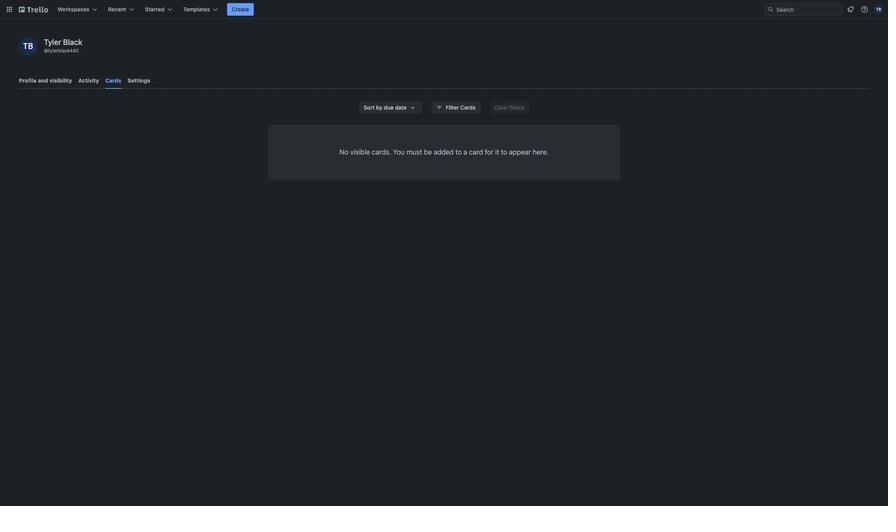 Task type: vqa. For each thing, say whether or not it's contained in the screenshot.
dates, on the left of page
no



Task type: locate. For each thing, give the bounding box(es) containing it.
0 notifications image
[[846, 5, 856, 14]]

starred
[[145, 6, 164, 13]]

profile and visibility
[[19, 77, 72, 84]]

and
[[38, 77, 48, 84]]

cards right activity
[[105, 77, 121, 84]]

no
[[340, 148, 349, 156]]

black
[[63, 38, 82, 47]]

tyler black (tylerblack440) image
[[19, 37, 38, 56]]

1 horizontal spatial to
[[501, 148, 508, 156]]

settings link
[[128, 74, 150, 88]]

0 horizontal spatial cards
[[105, 77, 121, 84]]

1 horizontal spatial cards
[[461, 104, 476, 111]]

cards right filter
[[461, 104, 476, 111]]

be
[[424, 148, 432, 156]]

profile
[[19, 77, 37, 84]]

filters
[[510, 104, 525, 111]]

starred button
[[140, 3, 177, 16]]

0 vertical spatial cards
[[105, 77, 121, 84]]

cards inside button
[[461, 104, 476, 111]]

workspaces
[[58, 6, 89, 13]]

cards.
[[372, 148, 391, 156]]

filter cards button
[[432, 101, 481, 114]]

workspaces button
[[53, 3, 102, 16]]

activity
[[78, 77, 99, 84]]

clear filters button
[[490, 101, 529, 114]]

it
[[496, 148, 499, 156]]

cards
[[105, 77, 121, 84], [461, 104, 476, 111]]

0 horizontal spatial to
[[456, 148, 462, 156]]

appear
[[509, 148, 531, 156]]

sort by due date button
[[359, 101, 422, 114]]

filter
[[446, 104, 459, 111]]

sort by due date
[[364, 104, 407, 111]]

cards link
[[105, 74, 121, 89]]

recent
[[108, 6, 126, 13]]

templates
[[183, 6, 210, 13]]

settings
[[128, 77, 150, 84]]

due
[[384, 104, 394, 111]]

1 vertical spatial cards
[[461, 104, 476, 111]]

to
[[456, 148, 462, 156], [501, 148, 508, 156]]

recent button
[[103, 3, 139, 16]]

to right 'it'
[[501, 148, 508, 156]]

here.
[[533, 148, 549, 156]]

to left a
[[456, 148, 462, 156]]

open information menu image
[[861, 5, 869, 13]]

primary element
[[0, 0, 889, 19]]



Task type: describe. For each thing, give the bounding box(es) containing it.
for
[[485, 148, 494, 156]]

no visible cards. you must be added to a card for it to appear here.
[[340, 148, 549, 156]]

back to home image
[[19, 3, 48, 16]]

a
[[464, 148, 468, 156]]

by
[[376, 104, 383, 111]]

profile and visibility link
[[19, 74, 72, 88]]

tylerblack440
[[48, 48, 79, 54]]

filter cards
[[446, 104, 476, 111]]

visible
[[350, 148, 370, 156]]

@
[[44, 48, 48, 54]]

date
[[395, 104, 407, 111]]

tyler black (tylerblack440) image
[[875, 5, 884, 14]]

Search field
[[774, 4, 843, 15]]

templates button
[[179, 3, 223, 16]]

sort
[[364, 104, 375, 111]]

2 to from the left
[[501, 148, 508, 156]]

card
[[469, 148, 483, 156]]

visibility
[[49, 77, 72, 84]]

search image
[[768, 6, 774, 13]]

clear
[[495, 104, 508, 111]]

clear filters
[[495, 104, 525, 111]]

tyler
[[44, 38, 61, 47]]

create button
[[227, 3, 254, 16]]

activity link
[[78, 74, 99, 88]]

1 to from the left
[[456, 148, 462, 156]]

tyler black @ tylerblack440
[[44, 38, 82, 54]]

added
[[434, 148, 454, 156]]

must
[[407, 148, 422, 156]]

you
[[393, 148, 405, 156]]

create
[[232, 6, 249, 13]]



